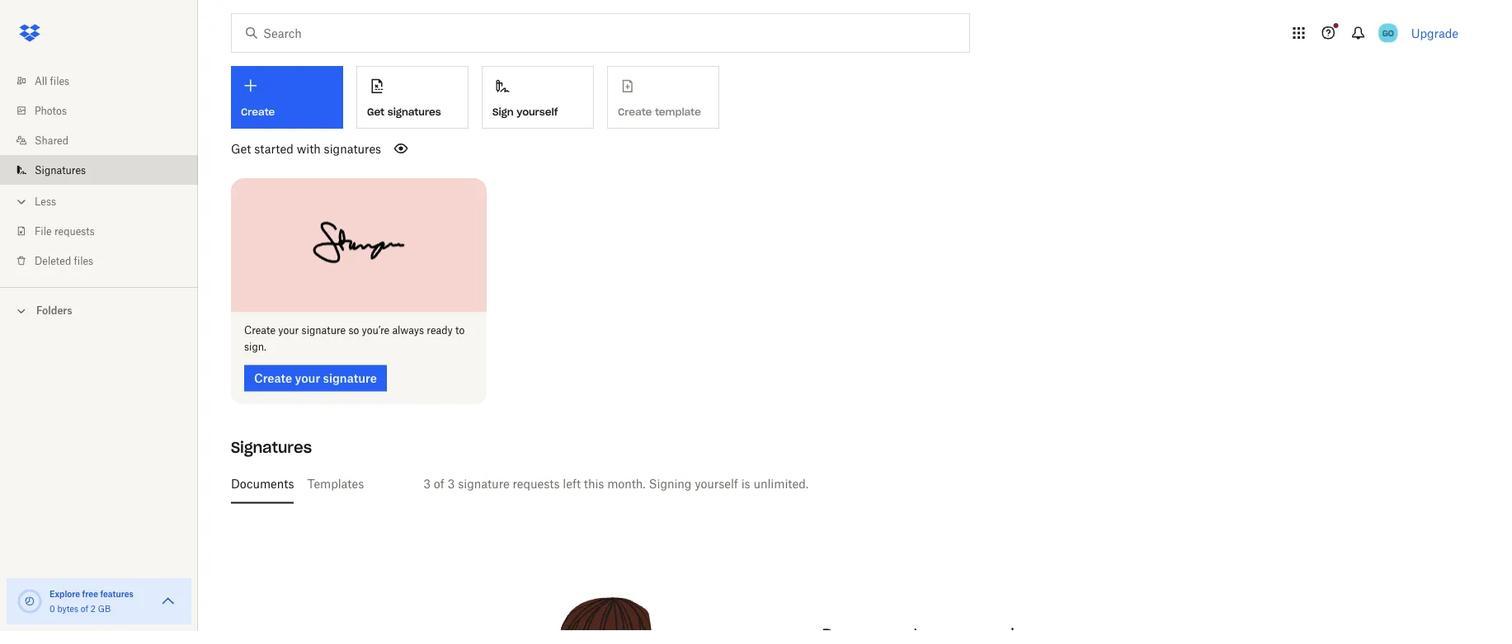 Task type: locate. For each thing, give the bounding box(es) containing it.
1 vertical spatial files
[[74, 255, 93, 267]]

create your signature so you're always ready to sign.
[[244, 324, 465, 353]]

signatures
[[35, 164, 86, 176], [231, 438, 312, 457]]

list
[[0, 56, 198, 287]]

your inside button
[[295, 371, 320, 385]]

create down the sign.
[[254, 371, 292, 385]]

signature inside button
[[323, 371, 377, 385]]

go button
[[1375, 20, 1401, 46]]

sign.
[[244, 341, 266, 353]]

create button
[[231, 66, 343, 129]]

0 horizontal spatial requests
[[54, 225, 95, 237]]

create
[[241, 106, 275, 118], [244, 324, 276, 337], [254, 371, 292, 385]]

of inside tab list
[[434, 477, 445, 491]]

your down create your signature so you're always ready to sign.
[[295, 371, 320, 385]]

files
[[50, 75, 69, 87], [74, 255, 93, 267]]

0 vertical spatial of
[[434, 477, 445, 491]]

get up get started with signatures
[[367, 105, 385, 118]]

1 horizontal spatial signatures
[[231, 438, 312, 457]]

you're
[[362, 324, 390, 337]]

1 vertical spatial requests
[[513, 477, 560, 491]]

0 horizontal spatial of
[[81, 604, 88, 614]]

bytes
[[57, 604, 78, 614]]

list containing all files
[[0, 56, 198, 287]]

0 vertical spatial signature
[[302, 324, 346, 337]]

signatures
[[388, 105, 441, 118], [324, 141, 381, 156]]

0 vertical spatial signatures
[[35, 164, 86, 176]]

create up 'started'
[[241, 106, 275, 118]]

0 vertical spatial signatures
[[388, 105, 441, 118]]

requests
[[54, 225, 95, 237], [513, 477, 560, 491]]

deleted files
[[35, 255, 93, 267]]

0 vertical spatial your
[[278, 324, 299, 337]]

ready
[[427, 324, 453, 337]]

create up the sign.
[[244, 324, 276, 337]]

1 vertical spatial of
[[81, 604, 88, 614]]

0 horizontal spatial get
[[231, 141, 251, 156]]

yourself left is
[[695, 477, 738, 491]]

create inside dropdown button
[[241, 106, 275, 118]]

all files link
[[13, 66, 198, 96]]

1 horizontal spatial files
[[74, 255, 93, 267]]

0 horizontal spatial signatures
[[324, 141, 381, 156]]

started
[[254, 141, 294, 156]]

2 3 from the left
[[448, 477, 455, 491]]

create for create your signature
[[254, 371, 292, 385]]

month.
[[607, 477, 646, 491]]

create for create your signature so you're always ready to sign.
[[244, 324, 276, 337]]

get started with signatures
[[231, 141, 381, 156]]

documents tab
[[231, 464, 294, 504]]

go
[[1382, 28, 1394, 38]]

your inside create your signature so you're always ready to sign.
[[278, 324, 299, 337]]

get
[[367, 105, 385, 118], [231, 141, 251, 156]]

0 horizontal spatial signatures
[[35, 164, 86, 176]]

signature for create your signature so you're always ready to sign.
[[302, 324, 346, 337]]

documents
[[231, 477, 294, 491]]

sign yourself
[[493, 105, 558, 118]]

signature
[[302, 324, 346, 337], [323, 371, 377, 385], [458, 477, 510, 491]]

shared link
[[13, 125, 198, 155]]

1 horizontal spatial requests
[[513, 477, 560, 491]]

get inside button
[[367, 105, 385, 118]]

0 vertical spatial create
[[241, 106, 275, 118]]

2 vertical spatial signature
[[458, 477, 510, 491]]

create for create
[[241, 106, 275, 118]]

get left 'started'
[[231, 141, 251, 156]]

less image
[[13, 193, 30, 210]]

1 vertical spatial yourself
[[695, 477, 738, 491]]

yourself right sign
[[517, 105, 558, 118]]

file
[[35, 225, 52, 237]]

upgrade
[[1411, 26, 1459, 40]]

1 horizontal spatial get
[[367, 105, 385, 118]]

3 of 3 signature requests left this month. signing yourself is unlimited.
[[423, 477, 809, 491]]

files right all
[[50, 75, 69, 87]]

this
[[584, 477, 604, 491]]

1 horizontal spatial signatures
[[388, 105, 441, 118]]

files right deleted
[[74, 255, 93, 267]]

create inside create your signature so you're always ready to sign.
[[244, 324, 276, 337]]

gb
[[98, 604, 111, 614]]

1 vertical spatial signatures
[[324, 141, 381, 156]]

1 horizontal spatial of
[[434, 477, 445, 491]]

your
[[278, 324, 299, 337], [295, 371, 320, 385]]

signature inside create your signature so you're always ready to sign.
[[302, 324, 346, 337]]

features
[[100, 589, 134, 599]]

folders
[[36, 304, 72, 317]]

signatures up the documents
[[231, 438, 312, 457]]

tab list containing documents
[[231, 464, 1452, 504]]

get for get signatures
[[367, 105, 385, 118]]

0 vertical spatial files
[[50, 75, 69, 87]]

requests left left
[[513, 477, 560, 491]]

explore free features 0 bytes of 2 gb
[[50, 589, 134, 614]]

signatures down shared
[[35, 164, 86, 176]]

create inside button
[[254, 371, 292, 385]]

always
[[392, 324, 424, 337]]

1 horizontal spatial 3
[[448, 477, 455, 491]]

files for all files
[[50, 75, 69, 87]]

0 vertical spatial get
[[367, 105, 385, 118]]

signing
[[649, 477, 692, 491]]

yourself
[[517, 105, 558, 118], [695, 477, 738, 491]]

deleted
[[35, 255, 71, 267]]

1 horizontal spatial yourself
[[695, 477, 738, 491]]

0 horizontal spatial yourself
[[517, 105, 558, 118]]

templates
[[307, 477, 364, 491]]

3
[[423, 477, 431, 491], [448, 477, 455, 491]]

2 vertical spatial create
[[254, 371, 292, 385]]

1 vertical spatial get
[[231, 141, 251, 156]]

tab list
[[231, 464, 1452, 504]]

signature for create your signature
[[323, 371, 377, 385]]

1 vertical spatial signatures
[[231, 438, 312, 457]]

1 vertical spatial create
[[244, 324, 276, 337]]

your for create your signature so you're always ready to sign.
[[278, 324, 299, 337]]

1 vertical spatial signature
[[323, 371, 377, 385]]

1 vertical spatial your
[[295, 371, 320, 385]]

your up create your signature
[[278, 324, 299, 337]]

0 horizontal spatial 3
[[423, 477, 431, 491]]

0 vertical spatial yourself
[[517, 105, 558, 118]]

requests right "file"
[[54, 225, 95, 237]]

of
[[434, 477, 445, 491], [81, 604, 88, 614]]

0 vertical spatial requests
[[54, 225, 95, 237]]

signatures inside list item
[[35, 164, 86, 176]]

0 horizontal spatial files
[[50, 75, 69, 87]]

signatures inside get signatures button
[[388, 105, 441, 118]]

1 3 from the left
[[423, 477, 431, 491]]



Task type: describe. For each thing, give the bounding box(es) containing it.
folders button
[[0, 298, 198, 322]]

file requests
[[35, 225, 95, 237]]

signatures list item
[[0, 155, 198, 185]]

files for deleted files
[[74, 255, 93, 267]]

so
[[348, 324, 359, 337]]

get signatures button
[[356, 66, 469, 129]]

upgrade link
[[1411, 26, 1459, 40]]

to
[[455, 324, 465, 337]]

templates tab
[[307, 464, 364, 504]]

with
[[297, 141, 321, 156]]

less
[[35, 195, 56, 207]]

photos
[[35, 104, 67, 117]]

create your signature button
[[244, 365, 387, 392]]

all
[[35, 75, 47, 87]]

signatures link
[[13, 155, 198, 185]]

0
[[50, 604, 55, 614]]

yourself inside tab list
[[695, 477, 738, 491]]

Search in folder "Dropbox" text field
[[263, 24, 936, 42]]

free
[[82, 589, 98, 599]]

create your signature
[[254, 371, 377, 385]]

sign yourself button
[[482, 66, 594, 129]]

file requests link
[[13, 216, 198, 246]]

explore
[[50, 589, 80, 599]]

of inside explore free features 0 bytes of 2 gb
[[81, 604, 88, 614]]

your for create your signature
[[295, 371, 320, 385]]

yourself inside button
[[517, 105, 558, 118]]

get signatures
[[367, 105, 441, 118]]

left
[[563, 477, 581, 491]]

all files
[[35, 75, 69, 87]]

shared
[[35, 134, 68, 146]]

deleted files link
[[13, 246, 198, 276]]

is
[[741, 477, 750, 491]]

quota usage element
[[17, 588, 43, 615]]

get for get started with signatures
[[231, 141, 251, 156]]

unlimited.
[[754, 477, 809, 491]]

photos link
[[13, 96, 198, 125]]

dropbox image
[[13, 17, 46, 50]]

2
[[91, 604, 96, 614]]

sign
[[493, 105, 514, 118]]



Task type: vqa. For each thing, say whether or not it's contained in the screenshot.
signatures
yes



